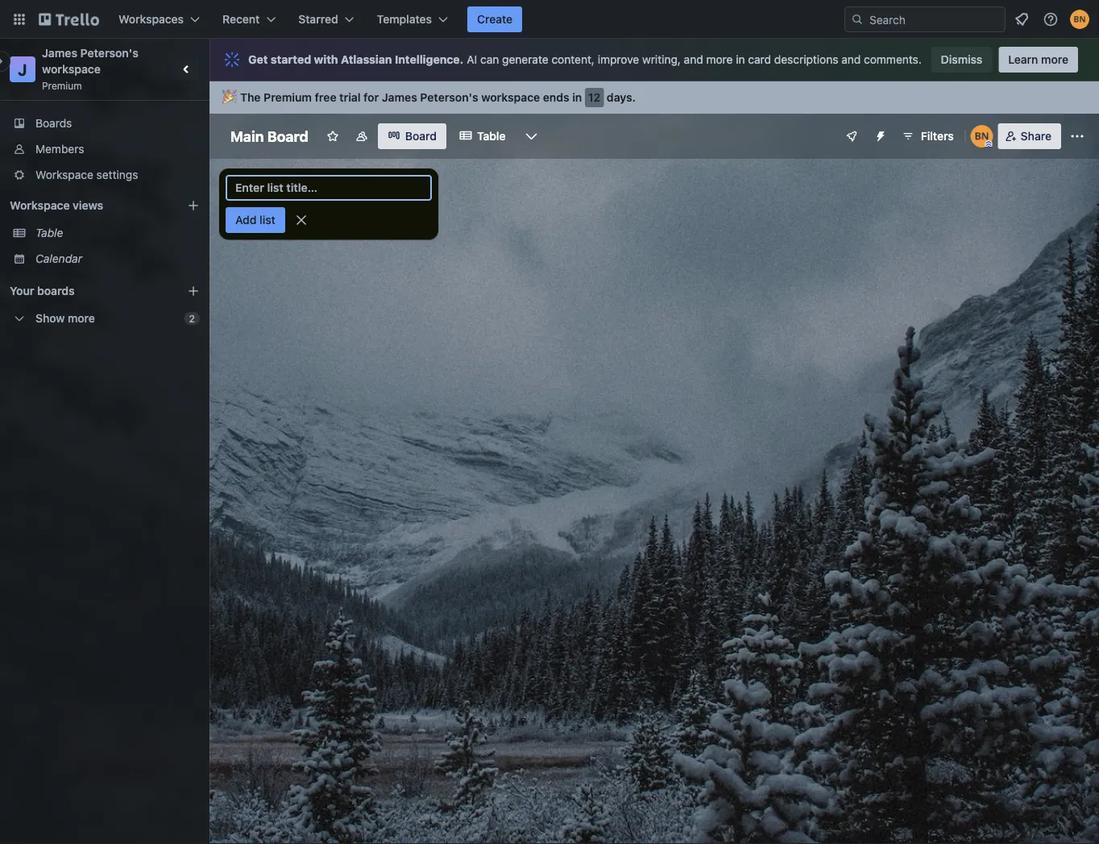 Task type: describe. For each thing, give the bounding box(es) containing it.
add list button
[[226, 207, 285, 233]]

learn more link
[[999, 47, 1079, 73]]

boards
[[37, 284, 75, 298]]

banner containing 🎉
[[210, 81, 1100, 114]]

workspaces button
[[109, 6, 210, 32]]

premium inside banner
[[264, 91, 312, 104]]

in inside banner
[[573, 91, 583, 104]]

with
[[314, 53, 338, 66]]

workspace settings link
[[0, 162, 210, 188]]

search image
[[852, 13, 865, 26]]

boards link
[[0, 110, 210, 136]]

generate
[[503, 53, 549, 66]]

james peterson's workspace premium
[[42, 46, 142, 91]]

atlassian
[[341, 53, 392, 66]]

create
[[477, 12, 513, 26]]

Enter list title… text field
[[226, 175, 432, 201]]

list
[[260, 213, 276, 227]]

primary element
[[0, 0, 1100, 39]]

add list
[[235, 213, 276, 227]]

settings
[[96, 168, 138, 181]]

ends
[[543, 91, 570, 104]]

views
[[73, 199, 103, 212]]

show more
[[35, 312, 95, 325]]

get
[[248, 53, 268, 66]]

learn
[[1009, 53, 1039, 66]]

board link
[[378, 123, 447, 149]]

1 horizontal spatial table
[[477, 129, 506, 143]]

workspaces
[[119, 12, 184, 26]]

boards
[[35, 117, 72, 130]]

board inside main board text field
[[267, 127, 309, 145]]

1 vertical spatial peterson's
[[421, 91, 479, 104]]

show menu image
[[1070, 128, 1086, 144]]

writing,
[[643, 53, 681, 66]]

templates
[[377, 12, 432, 26]]

Search field
[[865, 7, 1006, 31]]

templates button
[[367, 6, 458, 32]]

your boards with 2 items element
[[10, 281, 163, 301]]

1 vertical spatial workspace
[[482, 91, 541, 104]]

back to home image
[[39, 6, 99, 32]]

workspace navigation collapse icon image
[[176, 58, 198, 81]]

the
[[240, 91, 261, 104]]

can
[[481, 53, 499, 66]]

board inside board link
[[405, 129, 437, 143]]

share
[[1022, 129, 1052, 143]]

learn more
[[1009, 53, 1069, 66]]

j
[[18, 60, 27, 79]]

james inside "james peterson's workspace premium"
[[42, 46, 77, 60]]

for
[[364, 91, 379, 104]]

Board name text field
[[223, 123, 317, 149]]

create a view image
[[187, 199, 200, 212]]

add
[[235, 213, 257, 227]]

intelligence.
[[395, 53, 464, 66]]

🎉
[[223, 91, 234, 104]]

comments.
[[865, 53, 922, 66]]

starred
[[299, 12, 338, 26]]

show
[[35, 312, 65, 325]]

free
[[315, 91, 337, 104]]

more for learn more
[[1042, 53, 1069, 66]]

james inside banner
[[382, 91, 418, 104]]

recent
[[223, 12, 260, 26]]

calendar
[[35, 252, 82, 265]]

main
[[231, 127, 264, 145]]



Task type: locate. For each thing, give the bounding box(es) containing it.
0 vertical spatial table link
[[450, 123, 516, 149]]

james
[[42, 46, 77, 60], [382, 91, 418, 104]]

share button
[[999, 123, 1062, 149]]

1 horizontal spatial more
[[707, 53, 733, 66]]

open information menu image
[[1044, 11, 1060, 27]]

ben nelson (bennelson96) image
[[972, 125, 994, 148]]

0 horizontal spatial more
[[68, 312, 95, 325]]

more for show more
[[68, 312, 95, 325]]

atlassian intelligence logo image
[[223, 50, 242, 69]]

1 vertical spatial table
[[35, 226, 63, 240]]

workspace down members
[[35, 168, 93, 181]]

workspace right j link
[[42, 62, 101, 76]]

and down the search icon
[[842, 53, 862, 66]]

1 horizontal spatial and
[[842, 53, 862, 66]]

1 horizontal spatial board
[[405, 129, 437, 143]]

more left card
[[707, 53, 733, 66]]

table left customize views 'icon'
[[477, 129, 506, 143]]

create button
[[468, 6, 523, 32]]

workspace inside "james peterson's workspace premium"
[[42, 62, 101, 76]]

automation image
[[868, 123, 891, 146]]

days.
[[607, 91, 636, 104]]

add board image
[[187, 285, 200, 298]]

0 horizontal spatial premium
[[42, 80, 82, 91]]

0 horizontal spatial workspace
[[42, 62, 101, 76]]

12
[[589, 91, 601, 104]]

board down 🎉 the premium free trial for james peterson's workspace ends in 12 days.
[[405, 129, 437, 143]]

2
[[189, 313, 195, 324]]

main board
[[231, 127, 309, 145]]

dismiss
[[942, 53, 983, 66]]

james down back to home image
[[42, 46, 77, 60]]

0 vertical spatial table
[[477, 129, 506, 143]]

james peterson's workspace link
[[42, 46, 142, 76]]

more
[[707, 53, 733, 66], [1042, 53, 1069, 66], [68, 312, 95, 325]]

banner
[[210, 81, 1100, 114]]

premium
[[42, 80, 82, 91], [264, 91, 312, 104]]

board
[[267, 127, 309, 145], [405, 129, 437, 143]]

content,
[[552, 53, 595, 66]]

members
[[35, 142, 84, 156]]

1 vertical spatial in
[[573, 91, 583, 104]]

in
[[737, 53, 746, 66], [573, 91, 583, 104]]

and
[[684, 53, 704, 66], [842, 53, 862, 66]]

workspace left views
[[10, 199, 70, 212]]

workspace for workspace views
[[10, 199, 70, 212]]

more right 'learn'
[[1042, 53, 1069, 66]]

cancel list editing image
[[293, 212, 309, 228]]

ai
[[467, 53, 478, 66]]

1 vertical spatial james
[[382, 91, 418, 104]]

premium down "james peterson's workspace" link
[[42, 80, 82, 91]]

🎉 the premium free trial for james peterson's workspace ends in 12 days.
[[223, 91, 636, 104]]

dismiss button
[[932, 47, 993, 73]]

premium inside "james peterson's workspace premium"
[[42, 80, 82, 91]]

card
[[749, 53, 772, 66]]

peterson's down back to home image
[[80, 46, 139, 60]]

board right main
[[267, 127, 309, 145]]

calendar link
[[35, 251, 200, 267]]

workspace for workspace settings
[[35, 168, 93, 181]]

0 horizontal spatial board
[[267, 127, 309, 145]]

1 vertical spatial workspace
[[10, 199, 70, 212]]

2 and from the left
[[842, 53, 862, 66]]

table link up calendar link
[[35, 225, 200, 241]]

confetti image
[[223, 91, 234, 104]]

started
[[271, 53, 311, 66]]

0 vertical spatial workspace
[[42, 62, 101, 76]]

0 vertical spatial in
[[737, 53, 746, 66]]

and right writing,
[[684, 53, 704, 66]]

0 vertical spatial james
[[42, 46, 77, 60]]

descriptions
[[775, 53, 839, 66]]

workspace settings
[[35, 168, 138, 181]]

recent button
[[213, 6, 286, 32]]

peterson's down intelligence.
[[421, 91, 479, 104]]

in left 12
[[573, 91, 583, 104]]

trial
[[340, 91, 361, 104]]

power ups image
[[846, 130, 859, 143]]

star or unstar board image
[[326, 130, 339, 143]]

1 horizontal spatial peterson's
[[421, 91, 479, 104]]

workspace
[[42, 62, 101, 76], [482, 91, 541, 104]]

your boards
[[10, 284, 75, 298]]

1 horizontal spatial table link
[[450, 123, 516, 149]]

0 horizontal spatial table link
[[35, 225, 200, 241]]

2 horizontal spatial more
[[1042, 53, 1069, 66]]

j link
[[10, 56, 35, 82]]

0 horizontal spatial james
[[42, 46, 77, 60]]

0 horizontal spatial table
[[35, 226, 63, 240]]

table link left customize views 'icon'
[[450, 123, 516, 149]]

0 vertical spatial workspace
[[35, 168, 93, 181]]

peterson's
[[80, 46, 139, 60], [421, 91, 479, 104]]

workspace visible image
[[355, 130, 368, 143]]

filters
[[922, 129, 955, 143]]

0 notifications image
[[1013, 10, 1032, 29]]

members link
[[0, 136, 210, 162]]

1 horizontal spatial in
[[737, 53, 746, 66]]

starred button
[[289, 6, 364, 32]]

this member is an admin of this board. image
[[986, 140, 993, 148]]

in left card
[[737, 53, 746, 66]]

workspace
[[35, 168, 93, 181], [10, 199, 70, 212]]

improve
[[598, 53, 640, 66]]

get started with atlassian intelligence.
[[248, 53, 464, 66]]

table
[[477, 129, 506, 143], [35, 226, 63, 240]]

0 horizontal spatial peterson's
[[80, 46, 139, 60]]

table up calendar
[[35, 226, 63, 240]]

james right the for on the top of page
[[382, 91, 418, 104]]

customize views image
[[524, 128, 540, 144]]

workspace views
[[10, 199, 103, 212]]

filters button
[[897, 123, 959, 149]]

premium right the
[[264, 91, 312, 104]]

more down your boards with 2 items element
[[68, 312, 95, 325]]

1 horizontal spatial james
[[382, 91, 418, 104]]

workspace down generate
[[482, 91, 541, 104]]

1 and from the left
[[684, 53, 704, 66]]

0 vertical spatial peterson's
[[80, 46, 139, 60]]

1 horizontal spatial workspace
[[482, 91, 541, 104]]

ai can generate content, improve writing, and more in card descriptions and comments.
[[467, 53, 922, 66]]

1 vertical spatial table link
[[35, 225, 200, 241]]

peterson's inside "james peterson's workspace premium"
[[80, 46, 139, 60]]

0 horizontal spatial and
[[684, 53, 704, 66]]

table link
[[450, 123, 516, 149], [35, 225, 200, 241]]

1 horizontal spatial premium
[[264, 91, 312, 104]]

your
[[10, 284, 34, 298]]

0 horizontal spatial in
[[573, 91, 583, 104]]

ben nelson (bennelson96) image
[[1071, 10, 1090, 29]]



Task type: vqa. For each thing, say whether or not it's contained in the screenshot.
J link
yes



